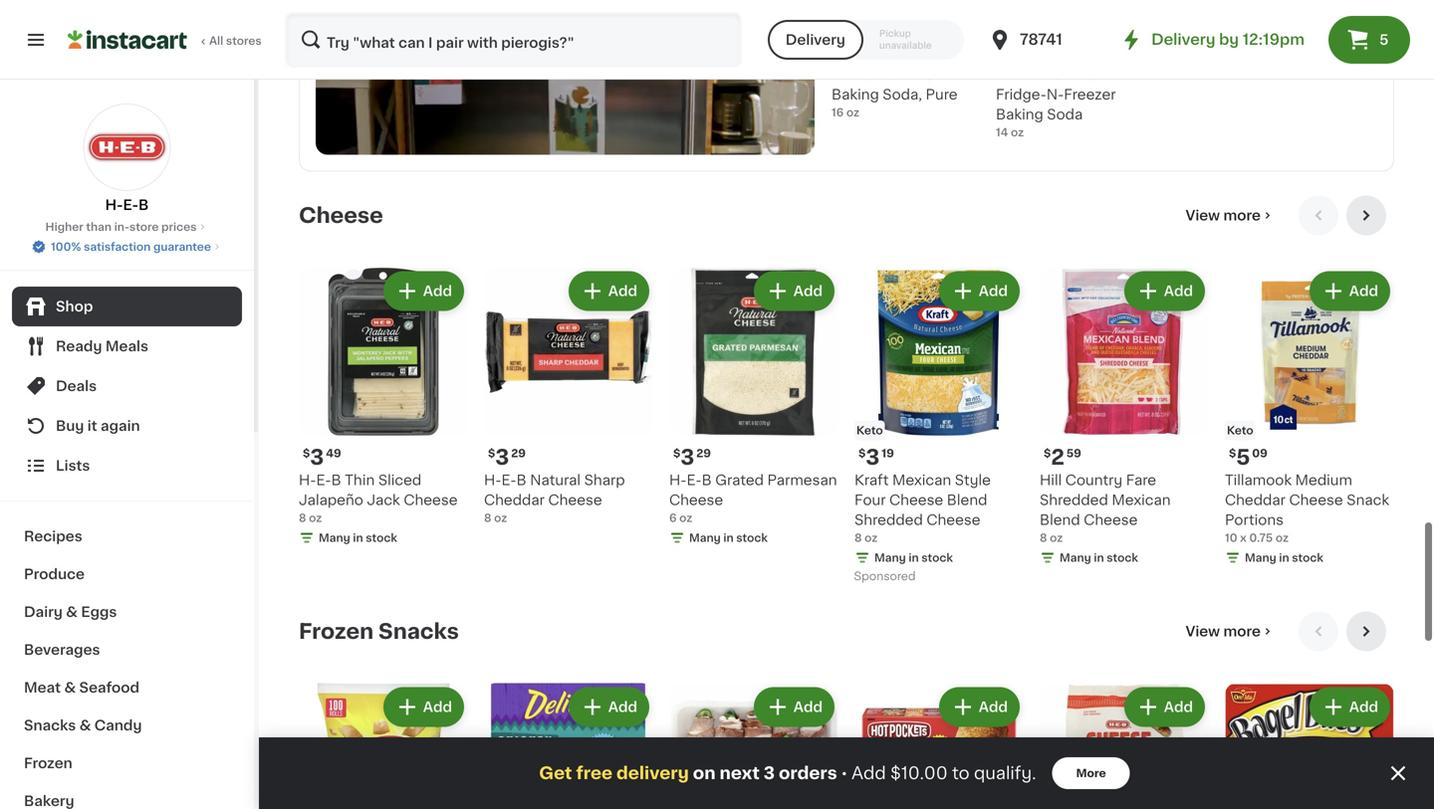 Task type: locate. For each thing, give the bounding box(es) containing it.
blend for 3
[[947, 494, 988, 508]]

e- left grated
[[687, 474, 702, 488]]

keto
[[857, 425, 883, 436], [1227, 425, 1254, 436]]

b inside h-e-b natural sharp cheddar cheese 8 oz
[[517, 474, 527, 488]]

many down h-e-b grated parmesan cheese 6 oz
[[689, 533, 721, 544]]

h- inside h-e-b link
[[105, 198, 123, 212]]

stock down kraft mexican style four cheese blend shredded cheese 8 oz
[[922, 553, 953, 564]]

many in stock down h-e-b grated parmesan cheese 6 oz
[[689, 533, 768, 544]]

$ left 19
[[859, 448, 866, 459]]

cheese inside h-e-b grated parmesan cheese 6 oz
[[669, 494, 723, 508]]

meat & seafood
[[24, 681, 139, 695]]

&
[[864, 67, 875, 81], [1028, 67, 1040, 81], [66, 606, 78, 620], [64, 681, 76, 695], [79, 719, 91, 733]]

satisfaction
[[84, 242, 151, 253]]

1 horizontal spatial hammer
[[1043, 67, 1103, 81]]

2 keto from the left
[[1227, 425, 1254, 436]]

8 inside h-e-b natural sharp cheddar cheese 8 oz
[[484, 513, 492, 524]]

mexican down 19
[[893, 474, 952, 488]]

many in stock
[[319, 533, 397, 544], [689, 533, 768, 544], [875, 553, 953, 564], [1060, 553, 1139, 564], [1245, 553, 1324, 564]]

jalapeño
[[299, 494, 363, 508]]

e- inside h-e-b link
[[123, 198, 139, 212]]

0 vertical spatial mexican
[[893, 474, 952, 488]]

1 vertical spatial view more button
[[1178, 612, 1283, 652]]

$ left 59
[[1044, 448, 1051, 459]]

$ for kraft mexican style four cheese blend shredded cheese
[[859, 448, 866, 459]]

5
[[1380, 33, 1389, 47], [1237, 447, 1251, 468]]

2 arm from the left
[[996, 67, 1025, 81]]

0 vertical spatial view more
[[1186, 209, 1261, 223]]

& for dairy & eggs
[[66, 606, 78, 620]]

in down h-e-b grated parmesan cheese 6 oz
[[724, 533, 734, 544]]

many in stock up sponsored badge image
[[875, 553, 953, 564]]

1 more from the top
[[1224, 209, 1261, 223]]

1 vertical spatial baking
[[996, 107, 1044, 121]]

guarantee
[[153, 242, 211, 253]]

frozen snacks
[[299, 622, 459, 643]]

1 horizontal spatial cheddar
[[1225, 494, 1286, 508]]

3 for kraft mexican style four cheese blend shredded cheese
[[866, 447, 880, 468]]

0 horizontal spatial $ 3 29
[[488, 447, 526, 468]]

oz inside tillamook medium cheddar cheese snack portions 10 x 0.75 oz
[[1276, 533, 1289, 544]]

1 horizontal spatial $ 3 29
[[673, 447, 711, 468]]

lists link
[[12, 446, 242, 486]]

1 view more from the top
[[1186, 209, 1261, 223]]

1 vertical spatial item carousel region
[[299, 612, 1395, 810]]

shredded
[[1040, 494, 1109, 508], [855, 514, 923, 528]]

seafood
[[79, 681, 139, 695]]

oz inside h-e-b natural sharp cheddar cheese 8 oz
[[494, 513, 507, 524]]

delivery by 12:19pm
[[1152, 32, 1305, 47]]

delivery left by
[[1152, 32, 1216, 47]]

0 horizontal spatial cheddar
[[484, 494, 545, 508]]

blend down style
[[947, 494, 988, 508]]

instacart logo image
[[68, 28, 187, 52]]

delivery
[[1152, 32, 1216, 47], [786, 33, 846, 47]]

1 vertical spatial 5
[[1237, 447, 1251, 468]]

1 keto from the left
[[857, 425, 883, 436]]

2 79 from the left
[[1019, 42, 1033, 53]]

1 for arm & hammer fridge-n-freezer baking soda
[[1008, 41, 1017, 62]]

0 vertical spatial item carousel region
[[299, 196, 1395, 596]]

1 horizontal spatial baking
[[996, 107, 1044, 121]]

1 horizontal spatial frozen
[[299, 622, 374, 643]]

1 horizontal spatial arm
[[996, 67, 1025, 81]]

dairy
[[24, 606, 63, 620]]

many down "jalapeño" at the left of the page
[[319, 533, 350, 544]]

hammer for soda,
[[879, 67, 939, 81]]

1 horizontal spatial keto
[[1227, 425, 1254, 436]]

produce
[[24, 568, 85, 582]]

1 hammer from the left
[[879, 67, 939, 81]]

mexican inside hill country fare shredded mexican blend cheese 8 oz
[[1112, 494, 1171, 508]]

arm inside arm & hammer fridge-n-freezer baking soda 14 oz
[[996, 67, 1025, 81]]

0 vertical spatial blend
[[947, 494, 988, 508]]

in down hill country fare shredded mexican blend cheese 8 oz
[[1094, 553, 1104, 564]]

product group
[[299, 268, 468, 550], [484, 268, 654, 527], [669, 268, 839, 550], [855, 268, 1024, 588], [1040, 268, 1209, 570], [1225, 268, 1395, 570], [299, 684, 468, 810], [484, 684, 654, 810], [669, 684, 839, 810], [855, 684, 1024, 810], [1040, 684, 1209, 810], [1225, 684, 1395, 810]]

1 vertical spatial blend
[[1040, 514, 1081, 528]]

baking inside arm & hammer baking soda, pure 16 oz
[[832, 87, 879, 101]]

& right meat
[[64, 681, 76, 695]]

100% satisfaction guarantee
[[51, 242, 211, 253]]

& up fridge-
[[1028, 67, 1040, 81]]

29 up h-e-b grated parmesan cheese 6 oz
[[697, 448, 711, 459]]

1 vertical spatial mexican
[[1112, 494, 1171, 508]]

1 horizontal spatial mexican
[[1112, 494, 1171, 508]]

29 for h-e-b natural sharp cheddar cheese
[[511, 448, 526, 459]]

b up "jalapeño" at the left of the page
[[331, 474, 341, 488]]

frozen link
[[12, 745, 242, 783]]

h- up higher than in-store prices
[[105, 198, 123, 212]]

$ inside $ 3 49
[[303, 448, 310, 459]]

in down portions
[[1280, 553, 1290, 564]]

h- for h-e-b
[[105, 198, 123, 212]]

blend down hill
[[1040, 514, 1081, 528]]

b inside h-e-b grated parmesan cheese 6 oz
[[702, 474, 712, 488]]

h- for h-e-b grated parmesan cheese 6 oz
[[669, 474, 687, 488]]

$ for arm & hammer baking soda, pure
[[836, 42, 843, 53]]

thin
[[345, 474, 375, 488]]

many for jack
[[319, 533, 350, 544]]

1 left 78741
[[1008, 41, 1017, 62]]

78741
[[1020, 32, 1063, 47]]

$ up 16
[[836, 42, 843, 53]]

0 horizontal spatial frozen
[[24, 757, 72, 771]]

ready meals link
[[12, 327, 242, 367]]

b for h-e-b thin sliced jalapeño jack cheese 8 oz
[[331, 474, 341, 488]]

2 1 from the left
[[1008, 41, 1017, 62]]

$ for tillamook medium cheddar cheese snack portions
[[1229, 448, 1237, 459]]

oz inside arm & hammer fridge-n-freezer baking soda 14 oz
[[1011, 127, 1024, 138]]

0 horizontal spatial shredded
[[855, 514, 923, 528]]

b left grated
[[702, 474, 712, 488]]

in
[[353, 533, 363, 544], [724, 533, 734, 544], [909, 553, 919, 564], [1094, 553, 1104, 564], [1280, 553, 1290, 564]]

0 horizontal spatial keto
[[857, 425, 883, 436]]

2 item carousel region from the top
[[299, 612, 1395, 810]]

oz inside hill country fare shredded mexican blend cheese 8 oz
[[1050, 533, 1063, 544]]

hammer up "soda,"
[[879, 67, 939, 81]]

1 horizontal spatial 5
[[1380, 33, 1389, 47]]

1 vertical spatial frozen
[[24, 757, 72, 771]]

3 for h-e-b thin sliced jalapeño jack cheese
[[310, 447, 324, 468]]

many up sponsored badge image
[[875, 553, 906, 564]]

$ 1 79
[[836, 41, 868, 62], [1000, 41, 1033, 62]]

b for h-e-b grated parmesan cheese 6 oz
[[702, 474, 712, 488]]

e- up higher than in-store prices link
[[123, 198, 139, 212]]

$ 3 29 for h-e-b natural sharp cheddar cheese
[[488, 447, 526, 468]]

$ inside $ 5 09
[[1229, 448, 1237, 459]]

0 vertical spatial snacks
[[379, 622, 459, 643]]

keto up $ 5 09
[[1227, 425, 1254, 436]]

b up store
[[138, 198, 149, 212]]

e- up "jalapeño" at the left of the page
[[316, 474, 331, 488]]

1 vertical spatial shredded
[[855, 514, 923, 528]]

view more for frozen snacks
[[1186, 625, 1261, 639]]

12:19pm
[[1243, 32, 1305, 47]]

keto up $ 3 19
[[857, 425, 883, 436]]

1 horizontal spatial blend
[[1040, 514, 1081, 528]]

baking up 16
[[832, 87, 879, 101]]

0 horizontal spatial 79
[[854, 42, 868, 53]]

e- inside h-e-b grated parmesan cheese 6 oz
[[687, 474, 702, 488]]

2 view more from the top
[[1186, 625, 1261, 639]]

many in stock for 10
[[1245, 553, 1324, 564]]

h-e-b thin sliced jalapeño jack cheese 8 oz
[[299, 474, 458, 524]]

in down 'h-e-b thin sliced jalapeño jack cheese 8 oz'
[[353, 533, 363, 544]]

$ 3 29
[[488, 447, 526, 468], [673, 447, 711, 468]]

0 horizontal spatial hammer
[[879, 67, 939, 81]]

arm
[[832, 67, 860, 81], [996, 67, 1025, 81]]

1 view from the top
[[1186, 209, 1220, 223]]

1 vertical spatial more
[[1224, 625, 1261, 639]]

2 more from the top
[[1224, 625, 1261, 639]]

h- left natural
[[484, 474, 502, 488]]

0 horizontal spatial mexican
[[893, 474, 952, 488]]

keto for 5
[[1227, 425, 1254, 436]]

many
[[319, 533, 350, 544], [689, 533, 721, 544], [875, 553, 906, 564], [1060, 553, 1092, 564], [1245, 553, 1277, 564]]

many down hill country fare shredded mexican blend cheese 8 oz
[[1060, 553, 1092, 564]]

ready meals button
[[12, 327, 242, 367]]

$ 1 79 for arm & hammer fridge-n-freezer baking soda
[[1000, 41, 1033, 62]]

more
[[1076, 769, 1107, 780]]

higher than in-store prices link
[[45, 219, 209, 235]]

parmesan
[[768, 474, 837, 488]]

3 up h-e-b grated parmesan cheese 6 oz
[[681, 447, 695, 468]]

1 horizontal spatial 29
[[697, 448, 711, 459]]

49
[[326, 448, 341, 459]]

0 vertical spatial more
[[1224, 209, 1261, 223]]

h- inside h-e-b natural sharp cheddar cheese 8 oz
[[484, 474, 502, 488]]

in up sponsored badge image
[[909, 553, 919, 564]]

h- down $ 3 49
[[299, 474, 316, 488]]

2 view more button from the top
[[1178, 612, 1283, 652]]

many in stock down hill country fare shredded mexican blend cheese 8 oz
[[1060, 553, 1139, 564]]

& for arm & hammer baking soda, pure 16 oz
[[864, 67, 875, 81]]

0 horizontal spatial arm
[[832, 67, 860, 81]]

more for frozen snacks
[[1224, 625, 1261, 639]]

meals
[[105, 340, 148, 354]]

0 vertical spatial view
[[1186, 209, 1220, 223]]

snack
[[1347, 494, 1390, 508]]

3 for h-e-b grated parmesan cheese
[[681, 447, 695, 468]]

1 $ 3 29 from the left
[[488, 447, 526, 468]]

tillamook
[[1225, 474, 1292, 488]]

stock for cheese
[[1107, 553, 1139, 564]]

b inside 'h-e-b thin sliced jalapeño jack cheese 8 oz'
[[331, 474, 341, 488]]

cheese
[[299, 205, 383, 226], [404, 494, 458, 508], [548, 494, 602, 508], [669, 494, 723, 508], [890, 494, 944, 508], [1290, 494, 1344, 508], [927, 514, 981, 528], [1084, 514, 1138, 528]]

h-e-b natural sharp cheddar cheese 8 oz
[[484, 474, 625, 524]]

b left natural
[[517, 474, 527, 488]]

in-
[[114, 222, 129, 233]]

many for 10
[[1245, 553, 1277, 564]]

29 up h-e-b natural sharp cheddar cheese 8 oz
[[511, 448, 526, 459]]

$ up h-e-b natural sharp cheddar cheese 8 oz
[[488, 448, 495, 459]]

0 horizontal spatial 1
[[843, 41, 852, 62]]

many in stock for shredded
[[875, 553, 953, 564]]

$ up 6
[[673, 448, 681, 459]]

& left candy
[[79, 719, 91, 733]]

0 vertical spatial shredded
[[1040, 494, 1109, 508]]

hammer inside arm & hammer fridge-n-freezer baking soda 14 oz
[[1043, 67, 1103, 81]]

e- left natural
[[502, 474, 517, 488]]

e- inside h-e-b natural sharp cheddar cheese 8 oz
[[502, 474, 517, 488]]

1 $ 1 79 from the left
[[836, 41, 868, 62]]

0 vertical spatial baking
[[832, 87, 879, 101]]

arm for arm & hammer baking soda, pure
[[832, 67, 860, 81]]

hammer
[[879, 67, 939, 81], [1043, 67, 1103, 81]]

& left eggs
[[66, 606, 78, 620]]

0 vertical spatial view more button
[[1178, 196, 1283, 236]]

1 horizontal spatial shredded
[[1040, 494, 1109, 508]]

1 29 from the left
[[511, 448, 526, 459]]

item carousel region
[[299, 196, 1395, 596], [299, 612, 1395, 810]]

to
[[952, 766, 970, 783]]

by
[[1220, 32, 1239, 47]]

stock down h-e-b grated parmesan cheese 6 oz
[[736, 533, 768, 544]]

view for frozen snacks
[[1186, 625, 1220, 639]]

2 hammer from the left
[[1043, 67, 1103, 81]]

1 vertical spatial view more
[[1186, 625, 1261, 639]]

cheddar up portions
[[1225, 494, 1286, 508]]

shredded down country
[[1040, 494, 1109, 508]]

delivery button
[[768, 20, 864, 60]]

$ left '09'
[[1229, 448, 1237, 459]]

hammer inside arm & hammer baking soda, pure 16 oz
[[879, 67, 939, 81]]

$ 3 29 up h-e-b natural sharp cheddar cheese 8 oz
[[488, 447, 526, 468]]

2 $ 1 79 from the left
[[1000, 41, 1033, 62]]

1 horizontal spatial snacks
[[379, 622, 459, 643]]

add
[[423, 284, 452, 298], [608, 284, 638, 298], [794, 284, 823, 298], [979, 284, 1008, 298], [1164, 284, 1193, 298], [1350, 284, 1379, 298], [423, 701, 452, 715], [608, 701, 638, 715], [794, 701, 823, 715], [979, 701, 1008, 715], [1164, 701, 1193, 715], [1350, 701, 1379, 715], [852, 766, 886, 783]]

2 cheddar from the left
[[1225, 494, 1286, 508]]

many for shredded
[[875, 553, 906, 564]]

3 left 19
[[866, 447, 880, 468]]

cheddar inside tillamook medium cheddar cheese snack portions 10 x 0.75 oz
[[1225, 494, 1286, 508]]

delivery up 16
[[786, 33, 846, 47]]

79
[[854, 42, 868, 53], [1019, 42, 1033, 53]]

$
[[836, 42, 843, 53], [1000, 42, 1008, 53], [303, 448, 310, 459], [488, 448, 495, 459], [673, 448, 681, 459], [859, 448, 866, 459], [1044, 448, 1051, 459], [1229, 448, 1237, 459]]

h- inside h-e-b grated parmesan cheese 6 oz
[[669, 474, 687, 488]]

baking down fridge-
[[996, 107, 1044, 121]]

$ inside $ 2 59
[[1044, 448, 1051, 459]]

h- up 6
[[669, 474, 687, 488]]

sliced
[[378, 474, 422, 488]]

item carousel region containing cheese
[[299, 196, 1395, 596]]

3 up h-e-b natural sharp cheddar cheese 8 oz
[[495, 447, 509, 468]]

& inside arm & hammer baking soda, pure 16 oz
[[864, 67, 875, 81]]

79 up fridge-
[[1019, 42, 1033, 53]]

in for 10
[[1280, 553, 1290, 564]]

2 view from the top
[[1186, 625, 1220, 639]]

oz inside arm & hammer baking soda, pure 16 oz
[[847, 107, 860, 118]]

29
[[511, 448, 526, 459], [697, 448, 711, 459]]

item carousel region containing frozen snacks
[[299, 612, 1395, 810]]

treatment tracker modal dialog
[[259, 738, 1435, 810]]

1 vertical spatial view
[[1186, 625, 1220, 639]]

79 up arm & hammer baking soda, pure 16 oz
[[854, 42, 868, 53]]

many down 0.75
[[1245, 553, 1277, 564]]

29 for h-e-b grated parmesan cheese
[[697, 448, 711, 459]]

e- inside 'h-e-b thin sliced jalapeño jack cheese 8 oz'
[[316, 474, 331, 488]]

& inside "link"
[[64, 681, 76, 695]]

1 up 16
[[843, 41, 852, 62]]

1 horizontal spatial 1
[[1008, 41, 1017, 62]]

1 view more button from the top
[[1178, 196, 1283, 236]]

many in stock for 6
[[689, 533, 768, 544]]

0 horizontal spatial snacks
[[24, 719, 76, 733]]

0 horizontal spatial $ 1 79
[[836, 41, 868, 62]]

& down service type group
[[864, 67, 875, 81]]

ready meals
[[56, 340, 148, 354]]

blend inside kraft mexican style four cheese blend shredded cheese 8 oz
[[947, 494, 988, 508]]

stock for shredded
[[922, 553, 953, 564]]

2 $ 3 29 from the left
[[673, 447, 711, 468]]

h- inside 'h-e-b thin sliced jalapeño jack cheese 8 oz'
[[299, 474, 316, 488]]

many in stock down 'h-e-b thin sliced jalapeño jack cheese 8 oz'
[[319, 533, 397, 544]]

0 horizontal spatial 29
[[511, 448, 526, 459]]

2 29 from the left
[[697, 448, 711, 459]]

blend inside hill country fare shredded mexican blend cheese 8 oz
[[1040, 514, 1081, 528]]

1 79 from the left
[[854, 42, 868, 53]]

freezer
[[1064, 87, 1116, 101]]

$ for hill country fare shredded mexican blend cheese
[[1044, 448, 1051, 459]]

0 vertical spatial frozen
[[299, 622, 374, 643]]

arm inside arm & hammer baking soda, pure 16 oz
[[832, 67, 860, 81]]

it
[[87, 419, 97, 433]]

100%
[[51, 242, 81, 253]]

$ for arm & hammer fridge-n-freezer baking soda
[[1000, 42, 1008, 53]]

h-e-b link
[[83, 104, 171, 215]]

$ inside $ 3 19
[[859, 448, 866, 459]]

shredded inside kraft mexican style four cheese blend shredded cheese 8 oz
[[855, 514, 923, 528]]

3 left 49
[[310, 447, 324, 468]]

arm up fridge-
[[996, 67, 1025, 81]]

0 horizontal spatial baking
[[832, 87, 879, 101]]

Search field
[[287, 14, 740, 66]]

1 horizontal spatial $ 1 79
[[1000, 41, 1033, 62]]

$ 1 79 up fridge-
[[1000, 41, 1033, 62]]

four
[[855, 494, 886, 508]]

stock down hill country fare shredded mexican blend cheese 8 oz
[[1107, 553, 1139, 564]]

& inside arm & hammer fridge-n-freezer baking soda 14 oz
[[1028, 67, 1040, 81]]

cheese inside h-e-b natural sharp cheddar cheese 8 oz
[[548, 494, 602, 508]]

$ 1 79 for arm & hammer baking soda, pure
[[836, 41, 868, 62]]

arm up 16
[[832, 67, 860, 81]]

delivery inside button
[[786, 33, 846, 47]]

0 horizontal spatial blend
[[947, 494, 988, 508]]

1 cheddar from the left
[[484, 494, 545, 508]]

1 horizontal spatial 79
[[1019, 42, 1033, 53]]

many in stock down 0.75
[[1245, 553, 1324, 564]]

blend
[[947, 494, 988, 508], [1040, 514, 1081, 528]]

0 vertical spatial 5
[[1380, 33, 1389, 47]]

many for 6
[[689, 533, 721, 544]]

arm for arm & hammer fridge-n-freezer baking soda
[[996, 67, 1025, 81]]

hammer up freezer
[[1043, 67, 1103, 81]]

recipes
[[24, 530, 82, 544]]

0 horizontal spatial 5
[[1237, 447, 1251, 468]]

1 horizontal spatial delivery
[[1152, 32, 1216, 47]]

stock down tillamook medium cheddar cheese snack portions 10 x 0.75 oz
[[1292, 553, 1324, 564]]

qualify.
[[974, 766, 1037, 783]]

on
[[693, 766, 716, 783]]

keto inside product group
[[1227, 425, 1254, 436]]

mexican down fare
[[1112, 494, 1171, 508]]

get
[[539, 766, 572, 783]]

h-
[[105, 198, 123, 212], [299, 474, 316, 488], [484, 474, 502, 488], [669, 474, 687, 488]]

3 right next
[[764, 766, 775, 783]]

stock down jack
[[366, 533, 397, 544]]

shredded down four
[[855, 514, 923, 528]]

1 1 from the left
[[843, 41, 852, 62]]

$ left 49
[[303, 448, 310, 459]]

1 arm from the left
[[832, 67, 860, 81]]

3
[[310, 447, 324, 468], [495, 447, 509, 468], [681, 447, 695, 468], [866, 447, 880, 468], [764, 766, 775, 783]]

sponsored badge image
[[855, 572, 915, 583]]

frozen inside item carousel region
[[299, 622, 374, 643]]

$ 3 29 up 6
[[673, 447, 711, 468]]

$ 1 79 up arm & hammer baking soda, pure 16 oz
[[836, 41, 868, 62]]

$ left 78741
[[1000, 42, 1008, 53]]

higher
[[45, 222, 83, 233]]

medium
[[1296, 474, 1353, 488]]

b
[[138, 198, 149, 212], [331, 474, 341, 488], [517, 474, 527, 488], [702, 474, 712, 488]]

cheddar down natural
[[484, 494, 545, 508]]

None search field
[[285, 12, 742, 68]]

h-e-b
[[105, 198, 149, 212]]

0 horizontal spatial delivery
[[786, 33, 846, 47]]

1 item carousel region from the top
[[299, 196, 1395, 596]]



Task type: vqa. For each thing, say whether or not it's contained in the screenshot.
18
no



Task type: describe. For each thing, give the bounding box(es) containing it.
1 for arm & hammer baking soda, pure
[[843, 41, 852, 62]]

snacks inside item carousel region
[[379, 622, 459, 643]]

buy it again link
[[12, 406, 242, 446]]

buy
[[56, 419, 84, 433]]

e- for h-e-b thin sliced jalapeño jack cheese 8 oz
[[316, 474, 331, 488]]

bakery link
[[12, 783, 242, 810]]

e- for h-e-b
[[123, 198, 139, 212]]

in for 6
[[724, 533, 734, 544]]

free
[[576, 766, 613, 783]]

5 button
[[1329, 16, 1411, 64]]

view for cheese
[[1186, 209, 1220, 223]]

meat & seafood link
[[12, 669, 242, 707]]

2
[[1051, 447, 1065, 468]]

cheese inside 'h-e-b thin sliced jalapeño jack cheese 8 oz'
[[404, 494, 458, 508]]

produce link
[[12, 556, 242, 594]]

fridge-
[[996, 87, 1047, 101]]

$ 3 29 for h-e-b grated parmesan cheese
[[673, 447, 711, 468]]

e- for h-e-b natural sharp cheddar cheese 8 oz
[[502, 474, 517, 488]]

get free delivery on next 3 orders • add $10.00 to qualify.
[[539, 766, 1037, 783]]

stock for 6
[[736, 533, 768, 544]]

beverages link
[[12, 632, 242, 669]]

frozen for frozen
[[24, 757, 72, 771]]

snacks & candy link
[[12, 707, 242, 745]]

shredded inside hill country fare shredded mexican blend cheese 8 oz
[[1040, 494, 1109, 508]]

h- for h-e-b natural sharp cheddar cheese 8 oz
[[484, 474, 502, 488]]

all stores link
[[68, 12, 263, 68]]

oz inside h-e-b grated parmesan cheese 6 oz
[[680, 513, 693, 524]]

all
[[209, 35, 223, 46]]

n-
[[1047, 87, 1064, 101]]

delivery by 12:19pm link
[[1120, 28, 1305, 52]]

0.75
[[1250, 533, 1273, 544]]

79 for arm & hammer baking soda, pure
[[854, 42, 868, 53]]

hill
[[1040, 474, 1062, 488]]

$ 2 59
[[1044, 447, 1082, 468]]

& for meat & seafood
[[64, 681, 76, 695]]

delivery for delivery by 12:19pm
[[1152, 32, 1216, 47]]

$ 3 49
[[303, 447, 341, 468]]

8 inside 'h-e-b thin sliced jalapeño jack cheese 8 oz'
[[299, 513, 306, 524]]

3 inside 'treatment tracker modal' dialog
[[764, 766, 775, 783]]

candy
[[94, 719, 142, 733]]

$ for h-e-b grated parmesan cheese
[[673, 448, 681, 459]]

shop
[[56, 300, 93, 314]]

$10.00
[[891, 766, 948, 783]]

stores
[[226, 35, 262, 46]]

kraft
[[855, 474, 889, 488]]

more button
[[1053, 758, 1130, 790]]

8 inside kraft mexican style four cheese blend shredded cheese 8 oz
[[855, 533, 862, 544]]

e- for h-e-b grated parmesan cheese 6 oz
[[687, 474, 702, 488]]

jack
[[367, 494, 400, 508]]

view more for cheese
[[1186, 209, 1261, 223]]

09
[[1253, 448, 1268, 459]]

stock for 10
[[1292, 553, 1324, 564]]

& for snacks & candy
[[79, 719, 91, 733]]

16
[[832, 107, 844, 118]]

5 inside product group
[[1237, 447, 1251, 468]]

•
[[841, 766, 848, 782]]

product group containing 2
[[1040, 268, 1209, 570]]

blend for 2
[[1040, 514, 1081, 528]]

hill country fare shredded mexican blend cheese 8 oz
[[1040, 474, 1171, 544]]

frozen for frozen snacks
[[299, 622, 374, 643]]

deals
[[56, 380, 97, 394]]

& for arm & hammer fridge-n-freezer baking soda 14 oz
[[1028, 67, 1040, 81]]

h-e-b grated parmesan cheese 6 oz
[[669, 474, 837, 524]]

mexican inside kraft mexican style four cheese blend shredded cheese 8 oz
[[893, 474, 952, 488]]

view more button for cheese
[[1178, 196, 1283, 236]]

in for cheese
[[1094, 553, 1104, 564]]

79 for arm & hammer fridge-n-freezer baking soda
[[1019, 42, 1033, 53]]

b for h-e-b
[[138, 198, 149, 212]]

store
[[129, 222, 159, 233]]

5 inside button
[[1380, 33, 1389, 47]]

bakery
[[24, 795, 74, 809]]

tillamook medium cheddar cheese snack portions 10 x 0.75 oz
[[1225, 474, 1390, 544]]

cheese inside tillamook medium cheddar cheese snack portions 10 x 0.75 oz
[[1290, 494, 1344, 508]]

than
[[86, 222, 112, 233]]

many in stock for jack
[[319, 533, 397, 544]]

keto for 3
[[857, 425, 883, 436]]

add inside 'treatment tracker modal' dialog
[[852, 766, 886, 783]]

dairy & eggs link
[[12, 594, 242, 632]]

in for shredded
[[909, 553, 919, 564]]

14
[[996, 127, 1009, 138]]

1 vertical spatial snacks
[[24, 719, 76, 733]]

oz inside 'h-e-b thin sliced jalapeño jack cheese 8 oz'
[[309, 513, 322, 524]]

pure
[[926, 87, 958, 101]]

$ 5 09
[[1229, 447, 1268, 468]]

$ for h-e-b thin sliced jalapeño jack cheese
[[303, 448, 310, 459]]

baking inside arm & hammer fridge-n-freezer baking soda 14 oz
[[996, 107, 1044, 121]]

soda,
[[883, 87, 922, 101]]

recipes link
[[12, 518, 242, 556]]

style
[[955, 474, 991, 488]]

many in stock for cheese
[[1060, 553, 1139, 564]]

eggs
[[81, 606, 117, 620]]

view more button for frozen snacks
[[1178, 612, 1283, 652]]

deals link
[[12, 367, 242, 406]]

all stores
[[209, 35, 262, 46]]

ready
[[56, 340, 102, 354]]

next
[[720, 766, 760, 783]]

59
[[1067, 448, 1082, 459]]

delivery for delivery
[[786, 33, 846, 47]]

soda
[[1047, 107, 1083, 121]]

h- for h-e-b thin sliced jalapeño jack cheese 8 oz
[[299, 474, 316, 488]]

arm & hammer baking soda, pure 16 oz
[[832, 67, 958, 118]]

product group containing 5
[[1225, 268, 1395, 570]]

fare
[[1127, 474, 1157, 488]]

8 inside hill country fare shredded mexican blend cheese 8 oz
[[1040, 533, 1048, 544]]

prices
[[161, 222, 197, 233]]

$ for h-e-b natural sharp cheddar cheese
[[488, 448, 495, 459]]

dairy & eggs
[[24, 606, 117, 620]]

more for cheese
[[1224, 209, 1261, 223]]

beverages
[[24, 644, 100, 658]]

b for h-e-b natural sharp cheddar cheese 8 oz
[[517, 474, 527, 488]]

100% satisfaction guarantee button
[[31, 235, 223, 255]]

6
[[669, 513, 677, 524]]

higher than in-store prices
[[45, 222, 197, 233]]

lists
[[56, 459, 90, 473]]

hammer for n-
[[1043, 67, 1103, 81]]

19
[[882, 448, 894, 459]]

shop link
[[12, 287, 242, 327]]

service type group
[[768, 20, 964, 60]]

78741 button
[[988, 12, 1108, 68]]

stock for jack
[[366, 533, 397, 544]]

cheese inside hill country fare shredded mexican blend cheese 8 oz
[[1084, 514, 1138, 528]]

$ 3 19
[[859, 447, 894, 468]]

h-e-b logo image
[[83, 104, 171, 191]]

country
[[1066, 474, 1123, 488]]

kraft mexican style four cheese blend shredded cheese 8 oz
[[855, 474, 991, 544]]

cheddar inside h-e-b natural sharp cheddar cheese 8 oz
[[484, 494, 545, 508]]

natural
[[530, 474, 581, 488]]

10
[[1225, 533, 1238, 544]]

delivery
[[617, 766, 689, 783]]

buy it again
[[56, 419, 140, 433]]

in for jack
[[353, 533, 363, 544]]

snacks & candy
[[24, 719, 142, 733]]

sharp
[[584, 474, 625, 488]]

3 for h-e-b natural sharp cheddar cheese
[[495, 447, 509, 468]]

grated
[[716, 474, 764, 488]]

oz inside kraft mexican style four cheese blend shredded cheese 8 oz
[[865, 533, 878, 544]]

many for cheese
[[1060, 553, 1092, 564]]



